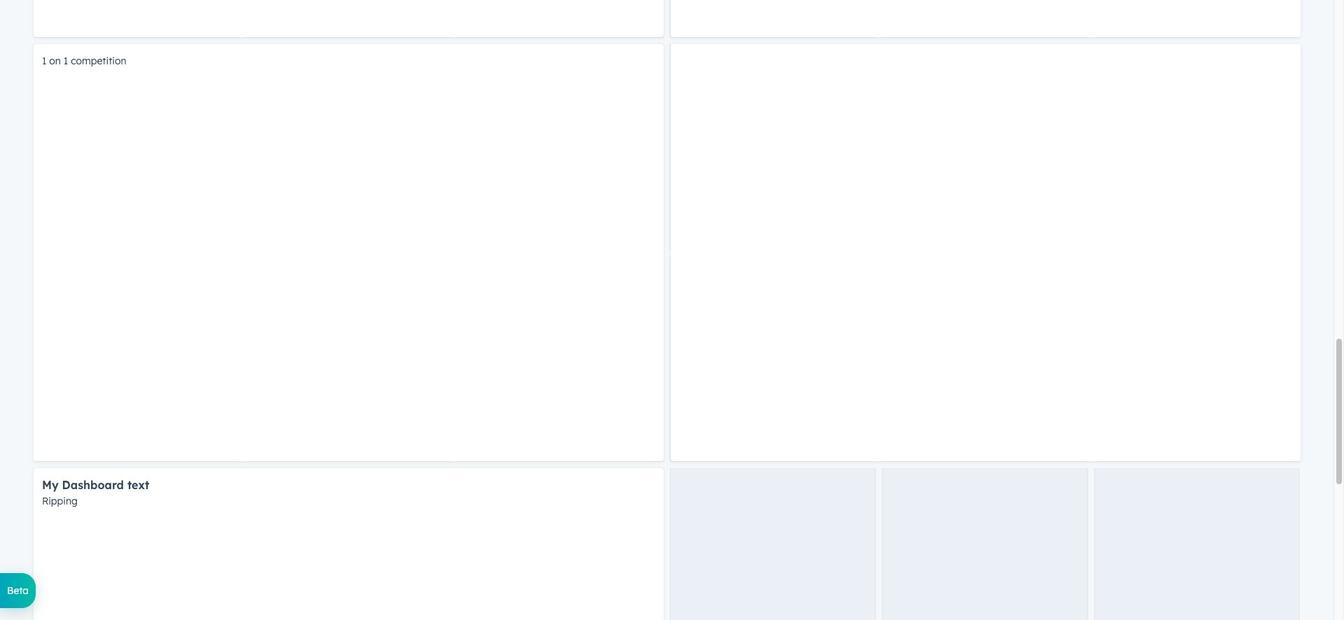 Task type: vqa. For each thing, say whether or not it's contained in the screenshot.
Chat Conversation Closed Totals By Rep element
yes



Task type: describe. For each thing, give the bounding box(es) containing it.
my dashboard text element
[[34, 469, 664, 620]]

chat conversation closed totals by rep element
[[34, 0, 664, 37]]



Task type: locate. For each thing, give the bounding box(es) containing it.
chat conversation totals by chatflow element
[[671, 0, 1301, 37]]



